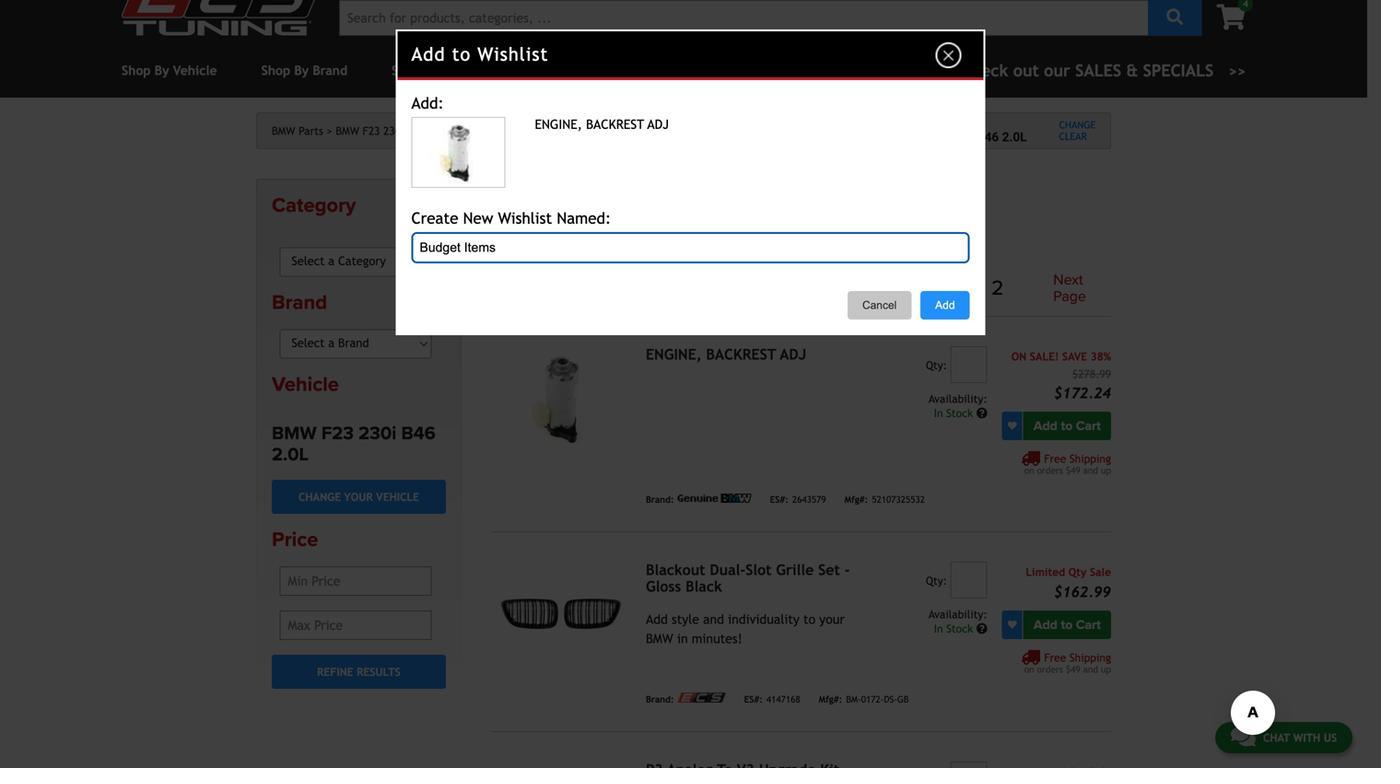 Task type: describe. For each thing, give the bounding box(es) containing it.
parts
[[299, 124, 323, 137]]

2643579
[[793, 495, 826, 505]]

shop for shop by brand
[[261, 63, 290, 78]]

0 vertical spatial vehicle
[[272, 373, 339, 397]]

38%
[[1091, 350, 1112, 363]]

qty
[[1069, 566, 1087, 579]]

2 in from the top
[[934, 623, 943, 635]]

previous page
[[886, 272, 942, 305]]

us
[[1324, 732, 1337, 745]]

change for your
[[299, 491, 341, 504]]

save
[[1063, 350, 1088, 363]]

blackout dual-slot grille set - gloss black link
[[646, 562, 850, 595]]

1 availability: from the top
[[929, 393, 988, 405]]

sale!
[[1030, 350, 1059, 363]]

your inside change your vehicle link
[[344, 491, 373, 504]]

&
[[1127, 61, 1138, 80]]

es#: for es#: 2643579
[[770, 495, 789, 505]]

free shipping for $162.99
[[1044, 652, 1112, 664]]

refine results link
[[272, 656, 446, 690]]

by for clearance
[[425, 63, 439, 78]]

brand: for es#: 2643579
[[646, 495, 674, 505]]

2 link
[[981, 274, 1015, 304]]

change for clear
[[1059, 119, 1096, 131]]

add to cart for 38%
[[1034, 418, 1101, 434]]

ds-
[[884, 695, 898, 705]]

b46 up change your vehicle link
[[401, 422, 436, 445]]

1 stock from the top
[[947, 407, 973, 420]]

shop by brand link
[[261, 63, 348, 78]]

grille
[[776, 562, 814, 579]]

add to wish list image for $162.99
[[1008, 621, 1017, 630]]

black
[[686, 578, 722, 595]]

category
[[272, 194, 356, 218]]

cancel button
[[848, 291, 912, 320]]

mfg#: for mfg#: 52107325532
[[845, 495, 869, 505]]

es#: 4147168
[[744, 695, 801, 705]]

add down $172.24
[[1034, 418, 1058, 434]]

Search text field
[[339, 0, 1148, 36]]

add inside add style and individuality to your bmw in minutes!
[[646, 612, 668, 627]]

shop for shop by clearance
[[392, 63, 421, 78]]

clear
[[1059, 131, 1087, 142]]

bmw parts
[[272, 124, 323, 137]]

brand: for es#: 4147168
[[646, 695, 674, 705]]

$162.99
[[1054, 584, 1112, 601]]

wishlist for to
[[478, 43, 549, 65]]

es#: 2643579
[[770, 495, 826, 505]]

1 horizontal spatial adj
[[780, 346, 807, 363]]

add button
[[921, 291, 970, 320]]

bm-
[[846, 695, 862, 705]]

cancel
[[863, 299, 897, 312]]

results
[[357, 666, 401, 679]]

sales
[[1076, 61, 1122, 80]]

named:
[[557, 209, 611, 228]]

on
[[1012, 350, 1027, 363]]

price
[[272, 528, 318, 552]]

blackout
[[646, 562, 706, 579]]

1 horizontal spatial 2.0l
[[429, 124, 450, 137]]

refine
[[317, 666, 353, 679]]

add to wishlist document
[[396, 29, 986, 336]]

1 vertical spatial brand
[[272, 291, 327, 315]]

paginated product list navigation navigation
[[635, 269, 1112, 309]]

1 vertical spatial engine, backrest adj
[[646, 346, 807, 363]]

chat with us link
[[1216, 723, 1353, 754]]

shop by clearance link
[[392, 63, 503, 78]]

with
[[1294, 732, 1321, 745]]

limited qty sale $162.99
[[1026, 566, 1112, 601]]

refine results
[[317, 666, 401, 679]]

mfg#: bm-0172-ds-gb
[[819, 695, 909, 705]]

0172-
[[862, 695, 884, 705]]

adj inside add to wishlist document
[[648, 117, 669, 132]]

bmw f23 230i b46 2.0l link
[[336, 124, 459, 137]]

on sale!                         save 38% $278.99 $172.24
[[1012, 350, 1112, 402]]

change link
[[1059, 119, 1096, 131]]

minutes!
[[692, 632, 743, 646]]

in stock for 1st question circle icon from the top
[[934, 407, 977, 420]]

free for 38%
[[1044, 452, 1067, 465]]

es#2643579 - 52107325532 - engine, backrest adj - genuine bmw - bmw image
[[491, 346, 631, 452]]

qty: for 1st question circle icon from the top
[[926, 359, 948, 372]]

bmw inside add style and individuality to your bmw in minutes!
[[646, 632, 673, 646]]

2 question circle image from the top
[[977, 623, 988, 634]]

add style and individuality to your bmw in minutes!
[[646, 612, 845, 646]]

es#: for es#: 4147168
[[744, 695, 763, 705]]

gloss
[[646, 578, 681, 595]]

change your vehicle
[[299, 491, 419, 504]]

previous
[[886, 272, 942, 289]]

add to wishlist
[[412, 43, 549, 65]]

sales & specials link
[[962, 58, 1246, 83]]

change clear
[[1059, 119, 1096, 142]]



Task type: locate. For each thing, give the bounding box(es) containing it.
1 vertical spatial free
[[1044, 652, 1067, 664]]

52107325532
[[872, 495, 925, 505]]

1 in stock from the top
[[934, 407, 977, 420]]

2 add to cart button from the top
[[1024, 611, 1112, 640]]

0 horizontal spatial page
[[886, 288, 919, 305]]

change up price
[[299, 491, 341, 504]]

by for brand
[[294, 63, 309, 78]]

your
[[344, 491, 373, 504], [820, 612, 845, 627]]

1 vertical spatial mfg#:
[[819, 695, 843, 705]]

add to cart for $162.99
[[1034, 617, 1101, 633]]

2 free from the top
[[1044, 652, 1067, 664]]

None number field
[[951, 346, 988, 383], [951, 562, 988, 599], [951, 762, 988, 769], [951, 346, 988, 383], [951, 562, 988, 599], [951, 762, 988, 769]]

0 horizontal spatial engine,
[[535, 117, 582, 132]]

your inside add style and individuality to your bmw in minutes!
[[820, 612, 845, 627]]

add up 'add:'
[[412, 43, 446, 65]]

genuine bmw - corporate logo image
[[678, 494, 752, 503]]

engine, backrest adj link
[[646, 346, 807, 363]]

2 shipping from the top
[[1070, 652, 1112, 664]]

add to cart
[[1034, 418, 1101, 434], [1034, 617, 1101, 633]]

1 in from the top
[[934, 407, 943, 420]]

1 page from the left
[[886, 288, 919, 305]]

1 horizontal spatial f23
[[363, 124, 380, 137]]

your down 'set'
[[820, 612, 845, 627]]

by up bmw parts 'link'
[[294, 63, 309, 78]]

1 horizontal spatial backrest
[[706, 346, 776, 363]]

create new wishlist named:
[[412, 209, 611, 228]]

backrest
[[586, 117, 644, 132], [706, 346, 776, 363]]

change down sales
[[1059, 119, 1096, 131]]

1 vertical spatial add to cart
[[1034, 617, 1101, 633]]

chat with us
[[1263, 732, 1337, 745]]

0 horizontal spatial backrest
[[586, 117, 644, 132]]

1 vertical spatial engine,
[[646, 346, 702, 363]]

1 horizontal spatial page
[[1054, 288, 1087, 305]]

0 vertical spatial add to cart button
[[1024, 412, 1112, 440]]

0 horizontal spatial your
[[344, 491, 373, 504]]

bmw parts link
[[272, 124, 333, 137]]

-
[[845, 562, 850, 579]]

2 free shipping from the top
[[1044, 652, 1112, 664]]

2.0l up change your vehicle
[[272, 444, 309, 466]]

1 vertical spatial in
[[934, 623, 943, 635]]

add to cart button
[[1024, 412, 1112, 440], [1024, 611, 1112, 640]]

ecs tuning image
[[122, 0, 324, 35]]

2 by from the left
[[425, 63, 439, 78]]

1 vertical spatial es#:
[[744, 695, 763, 705]]

4147168
[[767, 695, 801, 705]]

free shipping down $172.24
[[1044, 452, 1112, 465]]

2
[[992, 276, 1004, 301]]

0 horizontal spatial f23
[[322, 422, 354, 445]]

1 qty: from the top
[[926, 359, 948, 372]]

0 vertical spatial change
[[1059, 119, 1096, 131]]

limited
[[1026, 566, 1066, 579]]

0 horizontal spatial vehicle
[[272, 373, 339, 397]]

create
[[412, 209, 459, 228]]

2 add to wish list image from the top
[[1008, 621, 1017, 630]]

shipping for $162.99
[[1070, 652, 1112, 664]]

mfg#:
[[845, 495, 869, 505], [819, 695, 843, 705]]

1 vertical spatial in stock
[[934, 623, 977, 635]]

b46 down 'add:'
[[407, 124, 425, 137]]

ecs - corporate logo image
[[678, 693, 726, 703]]

wishlist
[[478, 43, 549, 65], [498, 209, 552, 228]]

0 vertical spatial adj
[[648, 117, 669, 132]]

gb
[[898, 695, 909, 705]]

wishlist for new
[[498, 209, 552, 228]]

2.0l
[[429, 124, 450, 137], [1002, 130, 1027, 145], [272, 444, 309, 466]]

0 vertical spatial in stock
[[934, 407, 977, 420]]

0 horizontal spatial change
[[299, 491, 341, 504]]

0 vertical spatial qty:
[[926, 359, 948, 372]]

to inside add to wishlist document
[[452, 43, 471, 65]]

$172.24
[[1054, 385, 1112, 402]]

Min Price number field
[[280, 567, 432, 597]]

shop
[[261, 63, 290, 78], [392, 63, 421, 78]]

engine,
[[535, 117, 582, 132], [646, 346, 702, 363]]

1 horizontal spatial change
[[1059, 119, 1096, 131]]

mfg#: for mfg#: bm-0172-ds-gb
[[819, 695, 843, 705]]

in
[[934, 407, 943, 420], [934, 623, 943, 635]]

b46 left clear
[[977, 130, 999, 145]]

cart for 38%
[[1076, 418, 1101, 434]]

1 horizontal spatial your
[[820, 612, 845, 627]]

2 in stock from the top
[[934, 623, 977, 635]]

1 vertical spatial add to wish list image
[[1008, 621, 1017, 630]]

es#: left 2643579 at the bottom right of the page
[[770, 495, 789, 505]]

0 vertical spatial availability:
[[929, 393, 988, 405]]

0 vertical spatial in
[[934, 407, 943, 420]]

add to wish list image
[[1008, 422, 1017, 431], [1008, 621, 1017, 630]]

1 horizontal spatial engine,
[[646, 346, 702, 363]]

2 brand: from the top
[[646, 695, 674, 705]]

add to cart button down $162.99
[[1024, 611, 1112, 640]]

individuality
[[728, 612, 800, 627]]

backrest inside add to wishlist document
[[586, 117, 644, 132]]

mfg#: left 52107325532
[[845, 495, 869, 505]]

0 vertical spatial mfg#:
[[845, 495, 869, 505]]

Max Price number field
[[280, 611, 432, 641]]

page
[[886, 288, 919, 305], [1054, 288, 1087, 305]]

to inside add style and individuality to your bmw in minutes!
[[804, 612, 816, 627]]

change inside change your vehicle link
[[299, 491, 341, 504]]

0 vertical spatial brand
[[313, 63, 348, 78]]

bmw
[[272, 124, 295, 137], [336, 124, 359, 137], [891, 130, 921, 145], [272, 422, 317, 445], [646, 632, 673, 646]]

1 free shipping from the top
[[1044, 452, 1112, 465]]

and
[[703, 612, 724, 627]]

add
[[412, 43, 446, 65], [936, 299, 955, 312], [1034, 418, 1058, 434], [646, 612, 668, 627], [1034, 617, 1058, 633]]

question circle image
[[977, 408, 988, 419], [977, 623, 988, 634]]

1 brand: from the top
[[646, 495, 674, 505]]

shop by brand
[[261, 63, 348, 78]]

2 add to cart from the top
[[1034, 617, 1101, 633]]

0 horizontal spatial by
[[294, 63, 309, 78]]

2 cart from the top
[[1076, 617, 1101, 633]]

shipping for 38%
[[1070, 452, 1112, 465]]

0 vertical spatial engine, backrest adj
[[535, 117, 669, 132]]

new
[[463, 209, 493, 228]]

2 horizontal spatial f23
[[924, 130, 946, 145]]

1 vertical spatial shipping
[[1070, 652, 1112, 664]]

in stock for first question circle icon from the bottom of the page
[[934, 623, 977, 635]]

1 horizontal spatial mfg#:
[[845, 495, 869, 505]]

1 vertical spatial free shipping
[[1044, 652, 1112, 664]]

page inside previous page
[[886, 288, 919, 305]]

to
[[452, 43, 471, 65], [1061, 418, 1073, 434], [804, 612, 816, 627], [1061, 617, 1073, 633]]

2 availability: from the top
[[929, 608, 988, 621]]

1 vertical spatial backrest
[[706, 346, 776, 363]]

1 add to cart from the top
[[1034, 418, 1101, 434]]

1 vertical spatial wishlist
[[498, 209, 552, 228]]

0 horizontal spatial es#:
[[744, 695, 763, 705]]

2 qty: from the top
[[926, 575, 948, 587]]

your up min price number field
[[344, 491, 373, 504]]

in stock
[[934, 407, 977, 420], [934, 623, 977, 635]]

in
[[677, 632, 688, 646]]

dual-
[[710, 562, 746, 579]]

1 vertical spatial change
[[299, 491, 341, 504]]

1 shop from the left
[[261, 63, 290, 78]]

1 add to cart button from the top
[[1024, 412, 1112, 440]]

1 shipping from the top
[[1070, 452, 1112, 465]]

mfg#: 52107325532
[[845, 495, 925, 505]]

es#4147168 - bm-0172-ds-gb - blackout dual-slot grille set - gloss black - add style and individuality to your bmw in minutes! - ecs - bmw image
[[491, 562, 631, 667]]

by up 'add:'
[[425, 63, 439, 78]]

1 vertical spatial cart
[[1076, 617, 1101, 633]]

1 question circle image from the top
[[977, 408, 988, 419]]

cart
[[1076, 418, 1101, 434], [1076, 617, 1101, 633]]

0 vertical spatial add to cart
[[1034, 418, 1101, 434]]

0 vertical spatial brand:
[[646, 495, 674, 505]]

0 vertical spatial stock
[[947, 407, 973, 420]]

stock
[[947, 407, 973, 420], [947, 623, 973, 635]]

add to cart down $162.99
[[1034, 617, 1101, 633]]

1 horizontal spatial by
[[425, 63, 439, 78]]

shipping down $162.99
[[1070, 652, 1112, 664]]

es#:
[[770, 495, 789, 505], [744, 695, 763, 705]]

0 horizontal spatial shop
[[261, 63, 290, 78]]

0 vertical spatial your
[[344, 491, 373, 504]]

1 vertical spatial question circle image
[[977, 623, 988, 634]]

qty: down "add" button
[[926, 359, 948, 372]]

set
[[819, 562, 840, 579]]

cart down $162.99
[[1076, 617, 1101, 633]]

qty:
[[926, 359, 948, 372], [926, 575, 948, 587]]

availability:
[[929, 393, 988, 405], [929, 608, 988, 621]]

1 vertical spatial add to cart button
[[1024, 611, 1112, 640]]

$278.99
[[1073, 368, 1112, 381]]

brand
[[313, 63, 348, 78], [272, 291, 327, 315]]

blackout dual-slot grille set - gloss black
[[646, 562, 850, 595]]

page for next
[[1054, 288, 1087, 305]]

shipping down $172.24
[[1070, 452, 1112, 465]]

none text field inside add to wishlist document
[[412, 232, 970, 264]]

shop up bmw parts
[[261, 63, 290, 78]]

page for previous
[[886, 288, 919, 305]]

sale
[[1090, 566, 1112, 579]]

1 add to wish list image from the top
[[1008, 422, 1017, 431]]

style
[[672, 612, 699, 627]]

engine, backrest adj inside add to wishlist document
[[535, 117, 669, 132]]

add to cart button for $162.99
[[1024, 611, 1112, 640]]

clearance
[[443, 63, 503, 78], [462, 124, 513, 137], [635, 207, 790, 247]]

2 vertical spatial clearance
[[635, 207, 790, 247]]

1 horizontal spatial vehicle
[[376, 491, 419, 504]]

2.0l left clear
[[1002, 130, 1027, 145]]

1 vertical spatial brand:
[[646, 695, 674, 705]]

1 by from the left
[[294, 63, 309, 78]]

2.0l down 'add:'
[[429, 124, 450, 137]]

free down $172.24
[[1044, 452, 1067, 465]]

slot
[[746, 562, 772, 579]]

1 vertical spatial availability:
[[929, 608, 988, 621]]

brand:
[[646, 495, 674, 505], [646, 695, 674, 705]]

0 vertical spatial es#:
[[770, 495, 789, 505]]

es#: left 4147168
[[744, 695, 763, 705]]

0 vertical spatial cart
[[1076, 418, 1101, 434]]

0 horizontal spatial 2.0l
[[272, 444, 309, 466]]

add down limited qty sale $162.99 at the right
[[1034, 617, 1058, 633]]

0 vertical spatial engine,
[[535, 117, 582, 132]]

2 stock from the top
[[947, 623, 973, 635]]

0 horizontal spatial mfg#:
[[819, 695, 843, 705]]

1 vertical spatial your
[[820, 612, 845, 627]]

add:
[[412, 94, 444, 112]]

engine, backrest adj
[[535, 117, 669, 132], [646, 346, 807, 363]]

qty: for first question circle icon from the bottom of the page
[[926, 575, 948, 587]]

0 vertical spatial wishlist
[[478, 43, 549, 65]]

chat
[[1263, 732, 1290, 745]]

1 vertical spatial adj
[[780, 346, 807, 363]]

cart down $172.24
[[1076, 418, 1101, 434]]

mfg#: left bm- at the right of page
[[819, 695, 843, 705]]

search image
[[1167, 9, 1184, 25]]

2 page from the left
[[1054, 288, 1087, 305]]

add to wish list image for 38%
[[1008, 422, 1017, 431]]

brand: left genuine bmw - corporate logo
[[646, 495, 674, 505]]

0 vertical spatial free shipping
[[1044, 452, 1112, 465]]

1 vertical spatial stock
[[947, 623, 973, 635]]

add to cart button down $172.24
[[1024, 412, 1112, 440]]

free for $162.99
[[1044, 652, 1067, 664]]

free shipping for 38%
[[1044, 452, 1112, 465]]

1 vertical spatial qty:
[[926, 575, 948, 587]]

shop by clearance
[[392, 63, 503, 78]]

2 horizontal spatial 2.0l
[[1002, 130, 1027, 145]]

free down $162.99
[[1044, 652, 1067, 664]]

add to cart down $172.24
[[1034, 418, 1101, 434]]

1 cart from the top
[[1076, 418, 1101, 434]]

add down previous
[[936, 299, 955, 312]]

0 horizontal spatial adj
[[648, 117, 669, 132]]

next
[[1054, 272, 1084, 289]]

add left style at the bottom of page
[[646, 612, 668, 627]]

cart for $162.99
[[1076, 617, 1101, 633]]

change
[[1059, 119, 1096, 131], [299, 491, 341, 504]]

change your vehicle link
[[272, 480, 446, 514]]

qty: right -
[[926, 575, 948, 587]]

0 vertical spatial add to wish list image
[[1008, 422, 1017, 431]]

vehicle
[[272, 373, 339, 397], [376, 491, 419, 504]]

add inside button
[[936, 299, 955, 312]]

1 vertical spatial clearance
[[462, 124, 513, 137]]

0 vertical spatial free
[[1044, 452, 1067, 465]]

next page
[[1054, 272, 1087, 305]]

free shipping down $162.99
[[1044, 652, 1112, 664]]

1 horizontal spatial es#:
[[770, 495, 789, 505]]

1 horizontal spatial shop
[[392, 63, 421, 78]]

add to cart button for 38%
[[1024, 412, 1112, 440]]

0 vertical spatial backrest
[[586, 117, 644, 132]]

0 vertical spatial question circle image
[[977, 408, 988, 419]]

2 shop from the left
[[392, 63, 421, 78]]

brand: left 'ecs - corporate logo'
[[646, 695, 674, 705]]

0 vertical spatial shipping
[[1070, 452, 1112, 465]]

shop up 'add:'
[[392, 63, 421, 78]]

1 free from the top
[[1044, 452, 1067, 465]]

specials
[[1143, 61, 1214, 80]]

1 vertical spatial vehicle
[[376, 491, 419, 504]]

sales & specials
[[1076, 61, 1214, 80]]

None text field
[[412, 232, 970, 264]]

engine, inside add to wishlist document
[[535, 117, 582, 132]]

free
[[1044, 452, 1067, 465], [1044, 652, 1067, 664]]

clear link
[[1059, 131, 1096, 142]]

0 vertical spatial clearance
[[443, 63, 503, 78]]

adj
[[648, 117, 669, 132], [780, 346, 807, 363]]



Task type: vqa. For each thing, say whether or not it's contained in the screenshot.
the bottommost BRAND
yes



